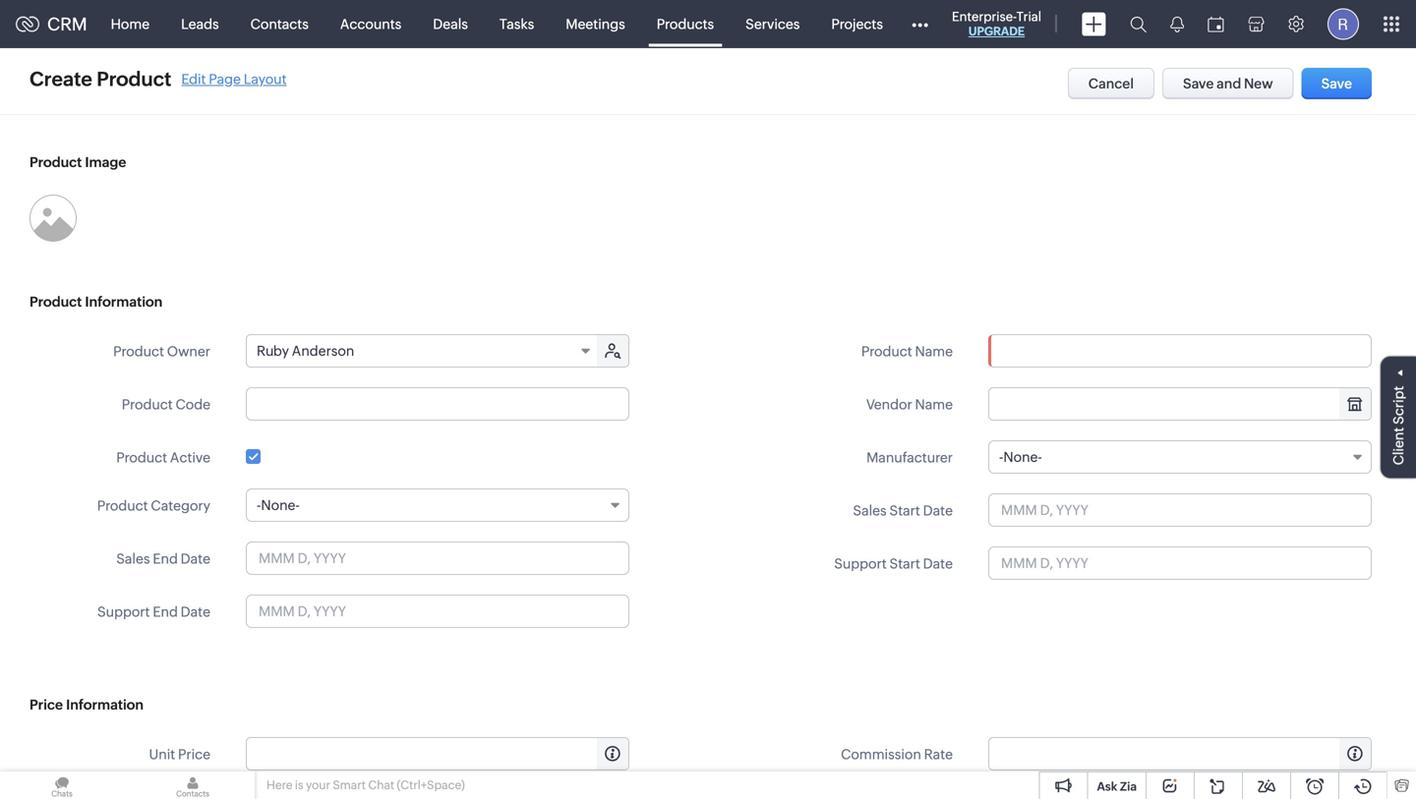 Task type: locate. For each thing, give the bounding box(es) containing it.
information up chats "image"
[[66, 698, 144, 713]]

end for support
[[153, 605, 178, 620]]

is
[[295, 779, 304, 793]]

name up vendor name
[[916, 344, 953, 360]]

date down category
[[181, 552, 211, 567]]

save left and
[[1184, 76, 1215, 92]]

2 name from the top
[[916, 397, 953, 413]]

0 vertical spatial sales
[[854, 503, 887, 519]]

1 horizontal spatial sales
[[854, 503, 887, 519]]

product down image at the left
[[30, 294, 82, 310]]

2 start from the top
[[890, 556, 921, 572]]

1 vertical spatial support
[[97, 605, 150, 620]]

sales down product category
[[116, 552, 150, 567]]

contacts image
[[131, 772, 255, 800]]

ruby
[[257, 343, 289, 359]]

save down profile element
[[1322, 76, 1353, 92]]

2 save from the left
[[1322, 76, 1353, 92]]

1 vertical spatial end
[[153, 605, 178, 620]]

create menu element
[[1071, 0, 1119, 48]]

product up vendor in the right of the page
[[862, 344, 913, 360]]

save inside button
[[1322, 76, 1353, 92]]

support down sales end date
[[97, 605, 150, 620]]

unit price
[[149, 747, 211, 763]]

1 vertical spatial sales
[[116, 552, 150, 567]]

1 vertical spatial name
[[916, 397, 953, 413]]

none-
[[1004, 450, 1043, 465], [261, 498, 300, 514]]

name for vendor name
[[916, 397, 953, 413]]

signals image
[[1171, 16, 1185, 32]]

home
[[111, 16, 150, 32]]

1 horizontal spatial none-
[[1004, 450, 1043, 465]]

1 save from the left
[[1184, 76, 1215, 92]]

0 vertical spatial price
[[30, 698, 63, 713]]

None text field
[[989, 335, 1373, 368], [990, 389, 1372, 420], [989, 335, 1373, 368], [990, 389, 1372, 420]]

create menu image
[[1082, 12, 1107, 36]]

chats image
[[0, 772, 124, 800]]

date down sales start date
[[924, 556, 953, 572]]

services
[[746, 16, 800, 32]]

enterprise-trial upgrade
[[953, 9, 1042, 38]]

end
[[153, 552, 178, 567], [153, 605, 178, 620]]

image image
[[30, 195, 77, 242]]

name right vendor in the right of the page
[[916, 397, 953, 413]]

date for sales end date
[[181, 552, 211, 567]]

name
[[916, 344, 953, 360], [916, 397, 953, 413]]

-none- for product category
[[257, 498, 300, 514]]

signals element
[[1159, 0, 1197, 48]]

- for product category
[[257, 498, 261, 514]]

mmm d, yyyy text field for sales start date
[[989, 494, 1373, 527]]

product category
[[97, 498, 211, 514]]

start for support
[[890, 556, 921, 572]]

edit page layout link
[[181, 71, 287, 87]]

product code
[[122, 397, 211, 413]]

product for product code
[[122, 397, 173, 413]]

0 vertical spatial -none-
[[1000, 450, 1043, 465]]

1 horizontal spatial price
[[178, 747, 211, 763]]

product information
[[30, 294, 163, 310]]

0 horizontal spatial -
[[257, 498, 261, 514]]

0 horizontal spatial -none- field
[[246, 489, 630, 522]]

1 name from the top
[[916, 344, 953, 360]]

1 horizontal spatial -
[[1000, 450, 1004, 465]]

commission rate
[[841, 747, 953, 763]]

image
[[85, 154, 126, 170]]

smart
[[333, 779, 366, 793]]

1 vertical spatial information
[[66, 698, 144, 713]]

product active
[[116, 450, 211, 466]]

meetings link
[[550, 0, 641, 48]]

Ruby Anderson field
[[247, 336, 599, 367]]

1 end from the top
[[153, 552, 178, 567]]

- right category
[[257, 498, 261, 514]]

product for product active
[[116, 450, 167, 466]]

start down sales start date
[[890, 556, 921, 572]]

sales for sales start date
[[854, 503, 887, 519]]

-none-
[[1000, 450, 1043, 465], [257, 498, 300, 514]]

sales
[[854, 503, 887, 519], [116, 552, 150, 567]]

client
[[1391, 428, 1407, 466]]

0 vertical spatial start
[[890, 503, 921, 519]]

save inside button
[[1184, 76, 1215, 92]]

cancel button
[[1068, 68, 1155, 99]]

product left category
[[97, 498, 148, 514]]

date down sales end date
[[181, 605, 211, 620]]

tasks link
[[484, 0, 550, 48]]

price up chats "image"
[[30, 698, 63, 713]]

price up contacts image
[[178, 747, 211, 763]]

1 horizontal spatial -none-
[[1000, 450, 1043, 465]]

product image
[[30, 154, 126, 170]]

1 vertical spatial -none- field
[[246, 489, 630, 522]]

(ctrl+space)
[[397, 779, 465, 793]]

0 vertical spatial none-
[[1004, 450, 1043, 465]]

and
[[1217, 76, 1242, 92]]

2 end from the top
[[153, 605, 178, 620]]

1 start from the top
[[890, 503, 921, 519]]

crm
[[47, 14, 87, 34]]

none- for product category
[[261, 498, 300, 514]]

price
[[30, 698, 63, 713], [178, 747, 211, 763]]

product
[[97, 68, 172, 91], [30, 154, 82, 170], [30, 294, 82, 310], [113, 344, 164, 360], [862, 344, 913, 360], [122, 397, 173, 413], [116, 450, 167, 466], [97, 498, 148, 514]]

0 horizontal spatial -none-
[[257, 498, 300, 514]]

product left owner
[[113, 344, 164, 360]]

anderson
[[292, 343, 355, 359]]

product left code
[[122, 397, 173, 413]]

MMM D, YYYY text field
[[989, 494, 1373, 527], [246, 542, 630, 576], [989, 547, 1373, 581], [246, 595, 630, 629]]

zia
[[1121, 781, 1137, 794]]

projects link
[[816, 0, 899, 48]]

support
[[835, 556, 887, 572], [97, 605, 150, 620]]

information
[[85, 294, 163, 310], [66, 698, 144, 713]]

0 vertical spatial end
[[153, 552, 178, 567]]

0 horizontal spatial sales
[[116, 552, 150, 567]]

1 vertical spatial start
[[890, 556, 921, 572]]

date down manufacturer
[[924, 503, 953, 519]]

date for support end date
[[181, 605, 211, 620]]

0 vertical spatial -none- field
[[989, 441, 1373, 474]]

logo image
[[16, 16, 39, 32]]

start
[[890, 503, 921, 519], [890, 556, 921, 572]]

0 horizontal spatial save
[[1184, 76, 1215, 92]]

start down manufacturer
[[890, 503, 921, 519]]

sales up support start date
[[854, 503, 887, 519]]

save button
[[1302, 68, 1373, 99]]

- right manufacturer
[[1000, 450, 1004, 465]]

1 horizontal spatial save
[[1322, 76, 1353, 92]]

save and new
[[1184, 76, 1274, 92]]

product left active
[[116, 450, 167, 466]]

save for save
[[1322, 76, 1353, 92]]

date
[[924, 503, 953, 519], [181, 552, 211, 567], [924, 556, 953, 572], [181, 605, 211, 620]]

0 vertical spatial -
[[1000, 450, 1004, 465]]

product for product name
[[862, 344, 913, 360]]

here is your smart chat (ctrl+space)
[[267, 779, 465, 793]]

date for sales start date
[[924, 503, 953, 519]]

0 vertical spatial name
[[916, 344, 953, 360]]

0 horizontal spatial support
[[97, 605, 150, 620]]

tasks
[[500, 16, 535, 32]]

end down sales end date
[[153, 605, 178, 620]]

sales start date
[[854, 503, 953, 519]]

contacts
[[251, 16, 309, 32]]

1 vertical spatial -
[[257, 498, 261, 514]]

profile element
[[1317, 0, 1372, 48]]

1 vertical spatial none-
[[261, 498, 300, 514]]

ask
[[1098, 781, 1118, 794]]

support for support end date
[[97, 605, 150, 620]]

ask zia
[[1098, 781, 1137, 794]]

support start date
[[835, 556, 953, 572]]

save
[[1184, 76, 1215, 92], [1322, 76, 1353, 92]]

layout
[[244, 71, 287, 87]]

support down sales start date
[[835, 556, 887, 572]]

1 vertical spatial price
[[178, 747, 211, 763]]

save for save and new
[[1184, 76, 1215, 92]]

date for support start date
[[924, 556, 953, 572]]

information up product owner
[[85, 294, 163, 310]]

0 horizontal spatial none-
[[261, 498, 300, 514]]

mmm d, yyyy text field for support start date
[[989, 547, 1373, 581]]

1 vertical spatial -none-
[[257, 498, 300, 514]]

sales end date
[[116, 552, 211, 567]]

1 horizontal spatial support
[[835, 556, 887, 572]]

0 vertical spatial support
[[835, 556, 887, 572]]

new
[[1245, 76, 1274, 92]]

accounts link
[[325, 0, 418, 48]]

end up support end date
[[153, 552, 178, 567]]

1 horizontal spatial -none- field
[[989, 441, 1373, 474]]

save and new button
[[1163, 68, 1295, 99]]

0 vertical spatial information
[[85, 294, 163, 310]]

None field
[[990, 389, 1372, 420]]

manufacturer
[[867, 450, 953, 466]]

-
[[1000, 450, 1004, 465], [257, 498, 261, 514]]

product for product image
[[30, 154, 82, 170]]

-None- field
[[989, 441, 1373, 474], [246, 489, 630, 522]]

None text field
[[246, 388, 630, 421], [247, 739, 629, 770], [990, 739, 1372, 770], [246, 388, 630, 421], [247, 739, 629, 770], [990, 739, 1372, 770]]

crm link
[[16, 14, 87, 34]]

product left 'image'
[[30, 154, 82, 170]]



Task type: describe. For each thing, give the bounding box(es) containing it.
your
[[306, 779, 331, 793]]

Other Modules field
[[899, 8, 942, 40]]

start for sales
[[890, 503, 921, 519]]

0 horizontal spatial price
[[30, 698, 63, 713]]

- for manufacturer
[[1000, 450, 1004, 465]]

sales for sales end date
[[116, 552, 150, 567]]

deals link
[[418, 0, 484, 48]]

edit
[[181, 71, 206, 87]]

projects
[[832, 16, 884, 32]]

here
[[267, 779, 293, 793]]

search element
[[1119, 0, 1159, 48]]

rate
[[925, 747, 953, 763]]

home link
[[95, 0, 165, 48]]

search image
[[1131, 16, 1147, 32]]

category
[[151, 498, 211, 514]]

deals
[[433, 16, 468, 32]]

support end date
[[97, 605, 211, 620]]

script
[[1391, 386, 1407, 425]]

-none- field for product category
[[246, 489, 630, 522]]

create
[[30, 68, 92, 91]]

client script
[[1391, 386, 1407, 466]]

upgrade
[[969, 25, 1025, 38]]

owner
[[167, 344, 211, 360]]

vendor name
[[867, 397, 953, 413]]

-none- field for manufacturer
[[989, 441, 1373, 474]]

commission
[[841, 747, 922, 763]]

end for sales
[[153, 552, 178, 567]]

cancel
[[1089, 76, 1135, 92]]

active
[[170, 450, 211, 466]]

vendor
[[867, 397, 913, 413]]

trial
[[1017, 9, 1042, 24]]

support for support start date
[[835, 556, 887, 572]]

product name
[[862, 344, 953, 360]]

mmm d, yyyy text field for support end date
[[246, 595, 630, 629]]

information for price information
[[66, 698, 144, 713]]

profile image
[[1328, 8, 1360, 40]]

leads
[[181, 16, 219, 32]]

calendar image
[[1208, 16, 1225, 32]]

information for product information
[[85, 294, 163, 310]]

product down the home
[[97, 68, 172, 91]]

none- for manufacturer
[[1004, 450, 1043, 465]]

leads link
[[165, 0, 235, 48]]

services link
[[730, 0, 816, 48]]

products link
[[641, 0, 730, 48]]

product for product owner
[[113, 344, 164, 360]]

products
[[657, 16, 715, 32]]

ruby anderson
[[257, 343, 355, 359]]

create product edit page layout
[[30, 68, 287, 91]]

enterprise-
[[953, 9, 1017, 24]]

meetings
[[566, 16, 626, 32]]

product for product category
[[97, 498, 148, 514]]

chat
[[368, 779, 395, 793]]

price information
[[30, 698, 144, 713]]

-none- for manufacturer
[[1000, 450, 1043, 465]]

name for product name
[[916, 344, 953, 360]]

product owner
[[113, 344, 211, 360]]

product for product information
[[30, 294, 82, 310]]

accounts
[[340, 16, 402, 32]]

code
[[176, 397, 211, 413]]

contacts link
[[235, 0, 325, 48]]

page
[[209, 71, 241, 87]]

mmm d, yyyy text field for sales end date
[[246, 542, 630, 576]]

unit
[[149, 747, 175, 763]]



